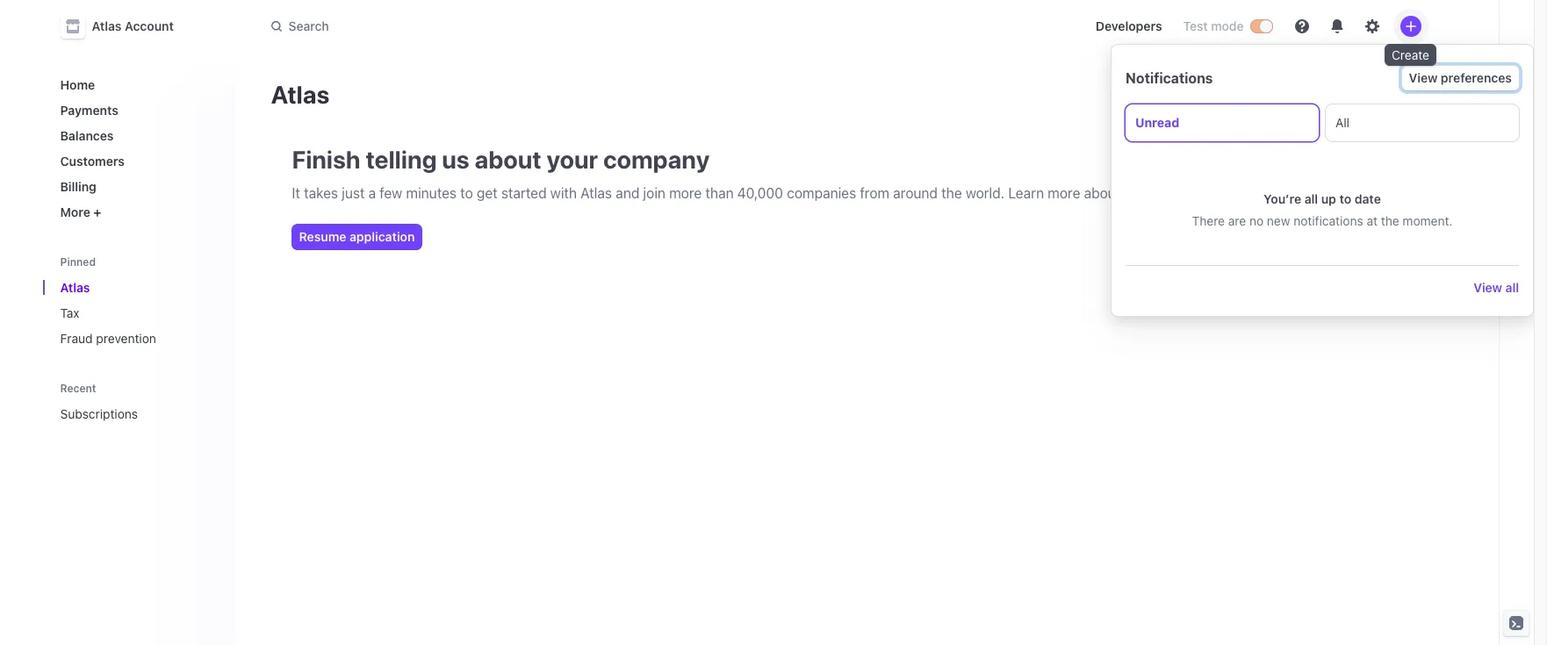 Task type: describe. For each thing, give the bounding box(es) containing it.
subscriptions
[[60, 407, 138, 421]]

and
[[616, 185, 640, 201]]

world.
[[966, 185, 1005, 201]]

billing
[[60, 179, 96, 194]]

Search text field
[[260, 10, 756, 43]]

unread
[[1135, 115, 1179, 130]]

companies
[[787, 185, 856, 201]]

new
[[1267, 213, 1290, 228]]

home
[[60, 77, 95, 92]]

tax
[[60, 306, 80, 320]]

customers
[[60, 154, 125, 169]]

us
[[442, 145, 470, 174]]

pinned
[[60, 256, 96, 269]]

are
[[1228, 213, 1246, 228]]

view all link
[[1474, 280, 1519, 295]]

there
[[1192, 213, 1225, 228]]

view preferences
[[1409, 70, 1512, 85]]

minutes
[[406, 185, 457, 201]]

more +
[[60, 205, 101, 220]]

telling
[[366, 145, 437, 174]]

get
[[477, 185, 498, 201]]

than
[[705, 185, 734, 201]]

balances
[[60, 128, 114, 143]]

atlas inside button
[[92, 18, 122, 33]]

2 more from the left
[[1048, 185, 1080, 201]]

up
[[1321, 191, 1336, 206]]

around
[[893, 185, 938, 201]]

account
[[125, 18, 174, 33]]

40,000
[[737, 185, 783, 201]]

to inside you're all up to date there are no new notifications at the moment.
[[1339, 191, 1351, 206]]

started
[[501, 185, 547, 201]]

you're
[[1264, 191, 1301, 206]]

help image
[[1295, 19, 1309, 33]]

recent
[[60, 382, 96, 395]]

view preferences link
[[1402, 66, 1519, 90]]

recent navigation links element
[[43, 381, 236, 428]]

notifications
[[1294, 213, 1363, 228]]

join
[[643, 185, 666, 201]]

view for view all
[[1474, 280, 1502, 295]]

unread button
[[1126, 104, 1319, 141]]

atlas link
[[53, 273, 222, 302]]

takes
[[304, 185, 338, 201]]

company
[[603, 145, 710, 174]]

view for view preferences
[[1409, 70, 1438, 85]]

resume
[[299, 229, 346, 244]]

test mode
[[1183, 18, 1244, 33]]

all for view
[[1505, 280, 1519, 295]]

payments
[[60, 103, 118, 118]]

subscriptions link
[[53, 400, 197, 428]]

moment.
[[1403, 213, 1453, 228]]

date
[[1355, 191, 1381, 206]]

payments link
[[53, 96, 222, 125]]

balances link
[[53, 121, 222, 150]]

all
[[1336, 115, 1350, 130]]

atlas down the search
[[271, 80, 330, 109]]



Task type: locate. For each thing, give the bounding box(es) containing it.
mode
[[1211, 18, 1244, 33]]

tax link
[[53, 299, 222, 328]]

all
[[1305, 191, 1318, 206], [1505, 280, 1519, 295]]

0 vertical spatial the
[[941, 185, 962, 201]]

more right join
[[669, 185, 702, 201]]

1 vertical spatial about
[[1084, 185, 1121, 201]]

it takes just a few minutes to get started with atlas and join more than 40,000 companies from around the world. learn more about
[[292, 185, 1124, 201]]

Search search field
[[260, 10, 756, 43]]

create
[[1392, 47, 1429, 62]]

1 more from the left
[[669, 185, 702, 201]]

more right learn
[[1048, 185, 1080, 201]]

fraud
[[60, 331, 93, 346]]

settings image
[[1365, 19, 1379, 33]]

core navigation links element
[[53, 70, 222, 227]]

view all
[[1474, 280, 1519, 295]]

with
[[550, 185, 577, 201]]

resume application
[[299, 229, 415, 244]]

all inside you're all up to date there are no new notifications at the moment.
[[1305, 191, 1318, 206]]

1 horizontal spatial to
[[1339, 191, 1351, 206]]

all button
[[1326, 104, 1519, 141]]

just
[[342, 185, 365, 201]]

preferences
[[1441, 70, 1512, 85]]

search
[[288, 18, 329, 33]]

billing link
[[53, 172, 222, 201]]

more
[[669, 185, 702, 201], [1048, 185, 1080, 201]]

about up started
[[475, 145, 541, 174]]

0 vertical spatial about
[[475, 145, 541, 174]]

0 horizontal spatial to
[[460, 185, 473, 201]]

tab list containing unread
[[1126, 104, 1519, 141]]

to right up
[[1339, 191, 1351, 206]]

notifications
[[1126, 70, 1213, 86]]

developers
[[1096, 18, 1162, 33]]

resume application link
[[292, 225, 422, 249]]

0 horizontal spatial the
[[941, 185, 962, 201]]

learn
[[1008, 185, 1044, 201]]

it
[[292, 185, 300, 201]]

1 horizontal spatial about
[[1084, 185, 1121, 201]]

+
[[93, 205, 101, 220]]

application
[[349, 229, 415, 244]]

about
[[475, 145, 541, 174], [1084, 185, 1121, 201]]

atlas inside pinned element
[[60, 280, 90, 295]]

view
[[1409, 70, 1438, 85], [1474, 280, 1502, 295]]

the
[[941, 185, 962, 201], [1381, 213, 1399, 228]]

0 vertical spatial all
[[1305, 191, 1318, 206]]

tab list
[[1126, 104, 1519, 141]]

1 horizontal spatial all
[[1505, 280, 1519, 295]]

no
[[1249, 213, 1264, 228]]

pinned element
[[53, 273, 222, 353]]

atlas down pinned
[[60, 280, 90, 295]]

to
[[460, 185, 473, 201], [1339, 191, 1351, 206]]

0 horizontal spatial all
[[1305, 191, 1318, 206]]

home link
[[53, 70, 222, 99]]

1 horizontal spatial view
[[1474, 280, 1502, 295]]

you're all up to date there are no new notifications at the moment.
[[1192, 191, 1453, 228]]

atlas
[[92, 18, 122, 33], [271, 80, 330, 109], [581, 185, 612, 201], [60, 280, 90, 295]]

fraud prevention
[[60, 331, 156, 346]]

all for you're
[[1305, 191, 1318, 206]]

1 vertical spatial all
[[1505, 280, 1519, 295]]

few
[[380, 185, 402, 201]]

atlas account
[[92, 18, 174, 33]]

0 horizontal spatial more
[[669, 185, 702, 201]]

0 horizontal spatial about
[[475, 145, 541, 174]]

finish telling us about your company
[[292, 145, 710, 174]]

1 vertical spatial the
[[1381, 213, 1399, 228]]

the right the at
[[1381, 213, 1399, 228]]

from
[[860, 185, 890, 201]]

at
[[1367, 213, 1378, 228]]

view inside the view preferences link
[[1409, 70, 1438, 85]]

test
[[1183, 18, 1208, 33]]

the left the world.
[[941, 185, 962, 201]]

a
[[368, 185, 376, 201]]

1 horizontal spatial more
[[1048, 185, 1080, 201]]

about right learn
[[1084, 185, 1121, 201]]

notifications image
[[1330, 19, 1344, 33]]

create tooltip
[[1385, 44, 1436, 66]]

pinned navigation links element
[[53, 255, 222, 353]]

atlas account button
[[60, 14, 191, 39]]

atlas left and
[[581, 185, 612, 201]]

the inside you're all up to date there are no new notifications at the moment.
[[1381, 213, 1399, 228]]

atlas left the account
[[92, 18, 122, 33]]

0 vertical spatial view
[[1409, 70, 1438, 85]]

1 horizontal spatial the
[[1381, 213, 1399, 228]]

developers link
[[1089, 12, 1169, 40]]

finish
[[292, 145, 360, 174]]

to left get at the top left of page
[[460, 185, 473, 201]]

customers link
[[53, 147, 222, 176]]

0 horizontal spatial view
[[1409, 70, 1438, 85]]

1 vertical spatial view
[[1474, 280, 1502, 295]]

fraud prevention link
[[53, 324, 222, 353]]

prevention
[[96, 331, 156, 346]]

your
[[547, 145, 598, 174]]

more
[[60, 205, 90, 220]]



Task type: vqa. For each thing, say whether or not it's contained in the screenshot.
middle Settings
no



